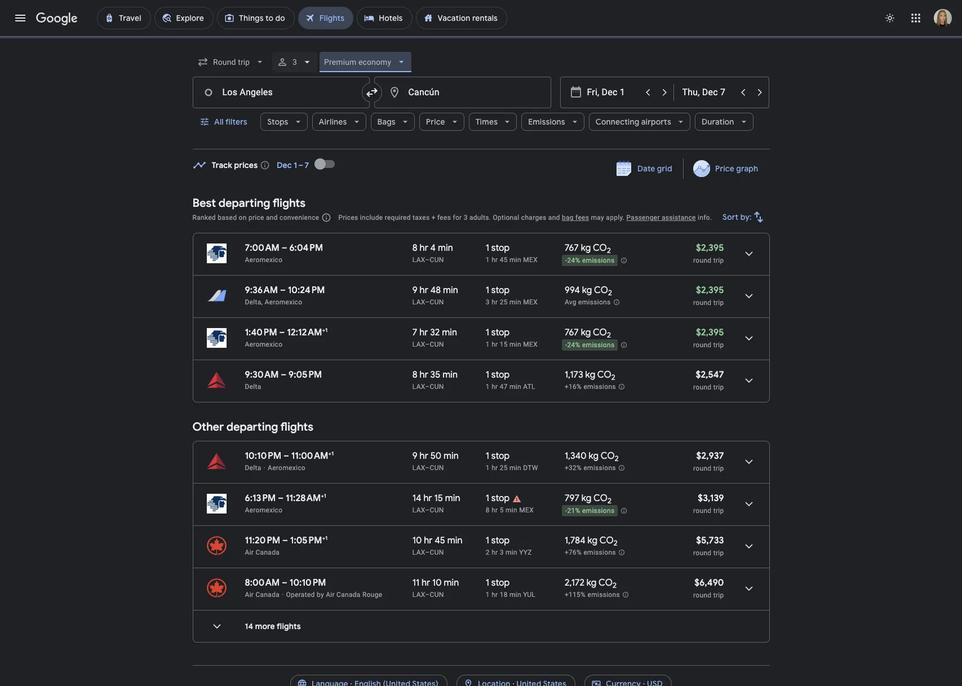 Task type: locate. For each thing, give the bounding box(es) containing it.
kg for 8 hr 4 min
[[581, 242, 591, 254]]

1 stop 1 hr 15 min mex
[[486, 327, 538, 348]]

7 round from the top
[[694, 549, 712, 557]]

1 vertical spatial delta
[[245, 464, 261, 472]]

7 stop from the top
[[492, 535, 510, 546]]

– down total duration 7 hr 32 min. element
[[425, 341, 430, 348]]

1 vertical spatial 45
[[435, 535, 445, 546]]

cun inside 9 hr 48 min lax – cun
[[430, 298, 444, 306]]

8 stop from the top
[[492, 577, 510, 589]]

+76% emissions
[[565, 549, 616, 557]]

co up +16% emissions
[[598, 369, 612, 381]]

5 round from the top
[[694, 465, 712, 473]]

min inside '11 hr 10 min lax – cun'
[[444, 577, 459, 589]]

1:40 pm – 12:12 am + 1
[[245, 326, 328, 338]]

1 horizontal spatial and
[[549, 214, 560, 222]]

4 round from the top
[[694, 383, 712, 391]]

lax down 11
[[413, 591, 425, 599]]

2 $2,395 round trip from the top
[[694, 285, 724, 307]]

0 vertical spatial 15
[[500, 341, 508, 348]]

1 stop flight. element for 7 hr 32 min
[[486, 327, 510, 340]]

1 vertical spatial air canada
[[245, 591, 280, 599]]

1 vertical spatial -24% emissions
[[565, 341, 615, 349]]

2 24% from the top
[[568, 341, 581, 349]]

6 stop from the top
[[492, 493, 510, 504]]

hr inside 10 hr 45 min lax – cun
[[424, 535, 433, 546]]

14 inside 14 hr 15 min lax – cun
[[413, 493, 422, 504]]

3 $2,395 from the top
[[696, 327, 724, 338]]

7 1 stop flight. element from the top
[[486, 535, 510, 548]]

1 vertical spatial departing
[[227, 420, 278, 434]]

1 stop flight. element down "layover (1 of 1) is a 3 hr 25 min layover at mexico city international airport in mexico city." element
[[486, 327, 510, 340]]

 image
[[264, 464, 266, 472]]

1 horizontal spatial 14
[[413, 493, 422, 504]]

lax for 11 hr 10 min
[[413, 591, 425, 599]]

– down total duration 11 hr 10 min. element
[[425, 591, 430, 599]]

$2,395 round trip for 7 hr 32 min
[[694, 327, 724, 349]]

8 trip from the top
[[714, 591, 724, 599]]

0 vertical spatial flights
[[273, 196, 306, 210]]

0 vertical spatial departing
[[219, 196, 270, 210]]

+ inside 10:10 pm – 11:00 am + 1
[[328, 450, 332, 457]]

flight details. leaves los angeles international airport at 10:10 pm on friday, december 1 and arrives at cancun international airport at 11:00 am on saturday, december 2. image
[[736, 448, 763, 475]]

10 inside 10 hr 45 min lax – cun
[[413, 535, 422, 546]]

1 lax from the top
[[413, 256, 425, 264]]

0 horizontal spatial 14
[[245, 621, 253, 632]]

0 vertical spatial 10
[[413, 535, 422, 546]]

1 stop flight. element for 8 hr 35 min
[[486, 369, 510, 382]]

trip inside $5,733 round trip
[[714, 549, 724, 557]]

trip inside $3,139 round trip
[[714, 507, 724, 515]]

9
[[413, 285, 418, 296], [413, 451, 418, 462]]

stop inside 1 stop 1 hr 25 min dtw
[[492, 451, 510, 462]]

cun for 15
[[430, 506, 444, 514]]

1 stop flight. element for 11 hr 10 min
[[486, 577, 510, 590]]

bags button
[[371, 108, 415, 135]]

hr inside 1 stop 3 hr 25 min mex
[[492, 298, 498, 306]]

round inside $2,547 round trip
[[694, 383, 712, 391]]

round for 8 hr 4 min
[[694, 257, 712, 264]]

1 vertical spatial 10
[[432, 577, 442, 589]]

layover (1 of 1) is a 1 hr 47 min layover at hartsfield-jackson atlanta international airport in atlanta. element
[[486, 382, 559, 391]]

-
[[565, 257, 568, 265], [565, 341, 568, 349], [565, 507, 568, 515]]

leaves los angeles international airport at 6:13 pm on friday, december 1 and arrives at cancun international airport at 11:28 am on saturday, december 2. element
[[245, 492, 326, 504]]

apply.
[[606, 214, 625, 222]]

emissions down '2,172 kg co 2' at the right bottom of the page
[[588, 591, 620, 599]]

canada
[[256, 549, 280, 557], [256, 591, 280, 599], [337, 591, 361, 599]]

hr inside 1 stop 1 hr 25 min dtw
[[492, 464, 498, 472]]

kg inside 994 kg co 2
[[582, 285, 592, 296]]

2 cun from the top
[[430, 298, 444, 306]]

11:20 pm – 1:05 pm + 1
[[245, 535, 328, 546]]

5733 US dollars text field
[[696, 535, 724, 546]]

kg inside '2,172 kg co 2'
[[587, 577, 597, 589]]

3 round from the top
[[694, 341, 712, 349]]

+ inside 11:20 pm – 1:05 pm + 1
[[322, 535, 325, 542]]

hr left 5
[[492, 506, 498, 514]]

None search field
[[193, 48, 770, 149]]

min inside 1 stop 1 hr 18 min yul
[[510, 591, 522, 599]]

Departure text field
[[587, 77, 639, 108]]

kg for 8 hr 35 min
[[586, 369, 596, 381]]

None text field
[[374, 77, 551, 108]]

0 horizontal spatial 10
[[413, 535, 422, 546]]

0 vertical spatial delta
[[245, 383, 261, 391]]

0 vertical spatial -24% emissions
[[565, 257, 615, 265]]

atl
[[523, 383, 536, 391]]

1 horizontal spatial 45
[[500, 256, 508, 264]]

9 hr 50 min lax – cun
[[413, 451, 459, 472]]

$2,547 round trip
[[694, 369, 724, 391]]

stop up 47
[[492, 369, 510, 381]]

-24% emissions for 7 hr 32 min
[[565, 341, 615, 349]]

2 for 11 hr 10 min
[[613, 581, 617, 590]]

round for 14 hr 15 min
[[694, 507, 712, 515]]

cun inside 8 hr 35 min lax – cun
[[430, 383, 444, 391]]

1 vertical spatial -
[[565, 341, 568, 349]]

by:
[[741, 212, 752, 222]]

main content
[[193, 151, 770, 652]]

emissions down the 797 kg co 2 on the right
[[582, 507, 615, 515]]

2 vertical spatial flights
[[277, 621, 301, 632]]

aeromexico inside 9:36 am – 10:24 pm delta, aeromexico
[[265, 298, 302, 306]]

3 trip from the top
[[714, 341, 724, 349]]

$2,395 left flight details. leaves los angeles international airport at 9:36 am on friday, december 1 and arrives at cancun international airport at 10:24 pm on friday, december 1. "icon"
[[696, 285, 724, 296]]

8 cun from the top
[[430, 591, 444, 599]]

lax for 9 hr 48 min
[[413, 298, 425, 306]]

1 stop flight. element
[[486, 242, 510, 255], [486, 285, 510, 298], [486, 327, 510, 340], [486, 369, 510, 382], [486, 451, 510, 463], [486, 493, 510, 506], [486, 535, 510, 548], [486, 577, 510, 590]]

6 lax from the top
[[413, 506, 425, 514]]

min right 11
[[444, 577, 459, 589]]

trip left flight details. leaves los angeles international airport at 1:40 pm on friday, december 1 and arrives at cancun international airport at 12:12 am on saturday, december 2. image
[[714, 341, 724, 349]]

$2,395 round trip left flight details. leaves los angeles international airport at 7:00 am on friday, december 1 and arrives at cancun international airport at 6:04 pm on friday, december 1. image
[[694, 242, 724, 264]]

1 stop flight. element for 9 hr 50 min
[[486, 451, 510, 463]]

- up 1,173 at the right bottom
[[565, 341, 568, 349]]

co inside "1,784 kg co 2"
[[600, 535, 614, 546]]

1 $2,395 from the top
[[696, 242, 724, 254]]

45 up 1 stop 3 hr 25 min mex
[[500, 256, 508, 264]]

1 - from the top
[[565, 257, 568, 265]]

flights for 14 more flights
[[277, 621, 301, 632]]

cun inside 7 hr 32 min lax – cun
[[430, 341, 444, 348]]

co down may
[[593, 242, 607, 254]]

hr left "48"
[[420, 285, 428, 296]]

leaves los angeles international airport at 1:40 pm on friday, december 1 and arrives at cancun international airport at 12:12 am on saturday, december 2. element
[[245, 326, 328, 338]]

connecting airports
[[596, 117, 672, 127]]

8
[[413, 242, 418, 254], [413, 369, 418, 381], [486, 506, 490, 514]]

$5,733
[[696, 535, 724, 546]]

kg for 9 hr 48 min
[[582, 285, 592, 296]]

1 1 stop flight. element from the top
[[486, 242, 510, 255]]

min inside 1 stop 1 hr 25 min dtw
[[510, 464, 522, 472]]

5 lax from the top
[[413, 464, 425, 472]]

2 -24% emissions from the top
[[565, 341, 615, 349]]

flights
[[273, 196, 306, 210], [281, 420, 314, 434], [277, 621, 301, 632]]

6 round from the top
[[694, 507, 712, 515]]

2 up -21% emissions
[[608, 496, 612, 506]]

round inside $5,733 round trip
[[694, 549, 712, 557]]

swap origin and destination. image
[[365, 86, 379, 99]]

trip inside $6,490 round trip
[[714, 591, 724, 599]]

lax up 7
[[413, 298, 425, 306]]

0 vertical spatial 24%
[[568, 257, 581, 265]]

and right price
[[266, 214, 278, 222]]

mex
[[523, 256, 538, 264], [523, 298, 538, 306], [523, 341, 538, 348], [519, 506, 534, 514]]

layover (1 of 1) is a 8 hr 5 min overnight layover at mexico city international airport in mexico city. element
[[486, 506, 559, 515]]

$2,937
[[697, 451, 724, 462]]

1 vertical spatial 767 kg co 2
[[565, 327, 611, 340]]

8 inside 8 hr 35 min lax – cun
[[413, 369, 418, 381]]

-21% emissions
[[565, 507, 615, 515]]

co
[[593, 242, 607, 254], [594, 285, 608, 296], [593, 327, 607, 338], [598, 369, 612, 381], [601, 451, 615, 462], [594, 493, 608, 504], [600, 535, 614, 546], [599, 577, 613, 589]]

Arrival time: 10:24 PM. text field
[[288, 285, 325, 296]]

9:30 am – 9:05 pm delta
[[245, 369, 322, 391]]

+ inside 1:40 pm – 12:12 am + 1
[[322, 326, 325, 334]]

leaves los angeles international airport at 7:00 am on friday, december 1 and arrives at cancun international airport at 6:04 pm on friday, december 1. element
[[245, 242, 323, 254]]

1 and from the left
[[266, 214, 278, 222]]

3
[[293, 58, 297, 67], [464, 214, 468, 222], [486, 298, 490, 306], [500, 549, 504, 557]]

Departure time: 9:30 AM. text field
[[245, 369, 279, 381]]

1 left 47
[[486, 383, 490, 391]]

emissions
[[528, 117, 565, 127]]

– inside 9 hr 48 min lax – cun
[[425, 298, 430, 306]]

4 cun from the top
[[430, 383, 444, 391]]

trip for 14 hr 15 min
[[714, 507, 724, 515]]

lax
[[413, 256, 425, 264], [413, 298, 425, 306], [413, 341, 425, 348], [413, 383, 425, 391], [413, 464, 425, 472], [413, 506, 425, 514], [413, 549, 425, 557], [413, 591, 425, 599]]

1 vertical spatial flights
[[281, 420, 314, 434]]

– down total duration 9 hr 48 min. element
[[425, 298, 430, 306]]

2 1 stop flight. element from the top
[[486, 285, 510, 298]]

kg up +115% emissions at the right of the page
[[587, 577, 597, 589]]

1,784 kg co 2
[[565, 535, 618, 548]]

767 kg co 2 for 8 hr 4 min
[[565, 242, 611, 256]]

10:10 pm down other departing flights
[[245, 451, 281, 462]]

assistance
[[662, 214, 696, 222]]

3 - from the top
[[565, 507, 568, 515]]

all
[[214, 117, 223, 127]]

air canada
[[245, 549, 280, 557], [245, 591, 280, 599]]

cun inside 9 hr 50 min lax – cun
[[430, 464, 444, 472]]

min right the 18
[[510, 591, 522, 599]]

kg inside the 797 kg co 2
[[582, 493, 592, 504]]

1 delta from the top
[[245, 383, 261, 391]]

10 down 14 hr 15 min lax – cun
[[413, 535, 422, 546]]

7 cun from the top
[[430, 549, 444, 557]]

$2,395 round trip
[[694, 242, 724, 264], [694, 285, 724, 307], [694, 327, 724, 349]]

1 horizontal spatial 15
[[500, 341, 508, 348]]

– inside '9:30 am – 9:05 pm delta'
[[281, 369, 287, 381]]

1 vertical spatial price
[[716, 164, 735, 174]]

2 25 from the top
[[500, 464, 508, 472]]

Departure time: 10:10 PM. text field
[[245, 451, 281, 462]]

2 vertical spatial $2,395 round trip
[[694, 327, 724, 349]]

stop for 1 stop 1 hr 18 min yul
[[492, 577, 510, 589]]

prices
[[339, 214, 358, 222]]

0 horizontal spatial 10:10 pm
[[245, 451, 281, 462]]

price left graph
[[716, 164, 735, 174]]

aeromexico
[[245, 256, 283, 264], [265, 298, 302, 306], [245, 341, 283, 348], [268, 464, 306, 472], [245, 506, 283, 514]]

7:00 am – 6:04 pm aeromexico
[[245, 242, 323, 264]]

price right bags popup button on the left of the page
[[426, 117, 445, 127]]

co for 10 hr 45 min
[[600, 535, 614, 546]]

stop up layover (1 of 1) is a 1 hr 45 min layover at mexico city international airport in mexico city. element
[[492, 242, 510, 254]]

1 25 from the top
[[500, 298, 508, 306]]

2 767 kg co 2 from the top
[[565, 327, 611, 340]]

lax inside 10 hr 45 min lax – cun
[[413, 549, 425, 557]]

0 vertical spatial 14
[[413, 493, 422, 504]]

0 vertical spatial $2,395 round trip
[[694, 242, 724, 264]]

2 stop from the top
[[492, 285, 510, 296]]

8 hr 4 min lax – cun
[[413, 242, 453, 264]]

layover (1 of 1) is a 1 hr 18 min layover at montréal-pierre elliott trudeau international airport in montreal. element
[[486, 590, 559, 599]]

lax inside '11 hr 10 min lax – cun'
[[413, 591, 425, 599]]

– inside 7 hr 32 min lax – cun
[[425, 341, 430, 348]]

15
[[500, 341, 508, 348], [434, 493, 443, 504]]

departing up on at the left of the page
[[219, 196, 270, 210]]

0 vertical spatial air canada
[[245, 549, 280, 557]]

1 vertical spatial 24%
[[568, 341, 581, 349]]

cun for 35
[[430, 383, 444, 391]]

round for 9 hr 50 min
[[694, 465, 712, 473]]

994 kg co 2
[[565, 285, 612, 298]]

emissions down 1,340 kg co 2
[[584, 464, 616, 472]]

cun inside 8 hr 4 min lax – cun
[[430, 256, 444, 264]]

round down the 5733 us dollars text box
[[694, 549, 712, 557]]

None text field
[[193, 77, 370, 108]]

stop inside '1 stop 1 hr 47 min atl'
[[492, 369, 510, 381]]

0 vertical spatial 2395 us dollars text field
[[696, 242, 724, 254]]

layover (1 of 1) is a 3 hr 25 min layover at mexico city international airport in mexico city. element
[[486, 298, 559, 307]]

2 inside the 797 kg co 2
[[608, 496, 612, 506]]

11:20 pm
[[245, 535, 280, 546]]

hr left yyz
[[492, 549, 498, 557]]

and
[[266, 214, 278, 222], [549, 214, 560, 222]]

2395 us dollars text field left flight details. leaves los angeles international airport at 1:40 pm on friday, december 1 and arrives at cancun international airport at 12:12 am on saturday, december 2. image
[[696, 327, 724, 338]]

0 vertical spatial price
[[426, 117, 445, 127]]

round
[[694, 257, 712, 264], [694, 299, 712, 307], [694, 341, 712, 349], [694, 383, 712, 391], [694, 465, 712, 473], [694, 507, 712, 515], [694, 549, 712, 557], [694, 591, 712, 599]]

8 lax from the top
[[413, 591, 425, 599]]

stop up layover (1 of 1) is a 1 hr 25 min layover at detroit metropolitan wayne county airport in detroit. element
[[492, 451, 510, 462]]

aeromexico inside 7:00 am – 6:04 pm aeromexico
[[245, 256, 283, 264]]

1 horizontal spatial 10:10 pm
[[290, 577, 326, 589]]

1 stop flight. element down layover (1 of 1) is a 1 hr 45 min layover at mexico city international airport in mexico city. element
[[486, 285, 510, 298]]

departing for other
[[227, 420, 278, 434]]

co up -21% emissions
[[594, 493, 608, 504]]

8 left 5
[[486, 506, 490, 514]]

price for price
[[426, 117, 445, 127]]

- down '797'
[[565, 507, 568, 515]]

round inside $6,490 round trip
[[694, 591, 712, 599]]

8:00 am – 10:10 pm
[[245, 577, 326, 589]]

Departure time: 7:00 AM. text field
[[245, 242, 280, 254]]

price graph button
[[686, 158, 768, 179]]

Arrival time: 6:04 PM. text field
[[289, 242, 323, 254]]

leaves los angeles international airport at 9:30 am on friday, december 1 and arrives at cancun international airport at 9:05 pm on friday, december 1. element
[[245, 369, 322, 381]]

ranked
[[193, 214, 216, 222]]

co for 7 hr 32 min
[[593, 327, 607, 338]]

0 vertical spatial -
[[565, 257, 568, 265]]

1 inside 1 stop 3 hr 25 min mex
[[486, 285, 489, 296]]

min inside 8 hr 4 min lax – cun
[[438, 242, 453, 254]]

required
[[385, 214, 411, 222]]

2 vertical spatial -
[[565, 507, 568, 515]]

and left bag
[[549, 214, 560, 222]]

cun for 48
[[430, 298, 444, 306]]

round inside $3,139 round trip
[[694, 507, 712, 515]]

$2,395 round trip left flight details. leaves los angeles international airport at 9:36 am on friday, december 1 and arrives at cancun international airport at 10:24 pm on friday, december 1. "icon"
[[694, 285, 724, 307]]

0 vertical spatial 767 kg co 2
[[565, 242, 611, 256]]

767 kg co 2 down may
[[565, 242, 611, 256]]

layover (1 of 1) is a 1 hr 25 min layover at detroit metropolitan wayne county airport in detroit. element
[[486, 463, 559, 473]]

1 -24% emissions from the top
[[565, 257, 615, 265]]

flight details. leaves los angeles international airport at 11:20 pm on friday, december 1 and arrives at cancun international airport at 1:05 pm on saturday, december 2. image
[[736, 533, 763, 560]]

min inside 9 hr 48 min lax – cun
[[443, 285, 458, 296]]

1 vertical spatial 14
[[245, 621, 253, 632]]

stop inside 1 stop 1 hr 45 min mex
[[492, 242, 510, 254]]

0 vertical spatial 10:10 pm
[[245, 451, 281, 462]]

flight details. leaves los angeles international airport at 9:30 am on friday, december 1 and arrives at cancun international airport at 9:05 pm on friday, december 1. image
[[736, 367, 763, 394]]

4 trip from the top
[[714, 383, 724, 391]]

main menu image
[[14, 11, 27, 25]]

2 round from the top
[[694, 299, 712, 307]]

2 inside "1,173 kg co 2"
[[612, 373, 616, 382]]

25 for 9 hr 48 min
[[500, 298, 508, 306]]

emissions button
[[522, 108, 585, 135]]

– down total duration 10 hr 45 min. element
[[425, 549, 430, 557]]

1 vertical spatial $2,395
[[696, 285, 724, 296]]

4 1 stop flight. element from the top
[[486, 369, 510, 382]]

round for 10 hr 45 min
[[694, 549, 712, 557]]

5 stop from the top
[[492, 451, 510, 462]]

2395 us dollars text field left flight details. leaves los angeles international airport at 9:36 am on friday, december 1 and arrives at cancun international airport at 10:24 pm on friday, december 1. "icon"
[[696, 285, 724, 296]]

767
[[565, 242, 579, 254], [565, 327, 579, 338]]

cun down 35
[[430, 383, 444, 391]]

price inside popup button
[[426, 117, 445, 127]]

9 inside 9 hr 50 min lax – cun
[[413, 451, 418, 462]]

co inside 1,340 kg co 2
[[601, 451, 615, 462]]

1 767 kg co 2 from the top
[[565, 242, 611, 256]]

2 vertical spatial 8
[[486, 506, 490, 514]]

2 for 8 hr 35 min
[[612, 373, 616, 382]]

avg
[[565, 298, 577, 306]]

8:00 am
[[245, 577, 280, 589]]

1:05 pm
[[290, 535, 322, 546]]

1 stop flight. element up 5
[[486, 493, 510, 506]]

hr down 9 hr 50 min lax – cun
[[424, 493, 432, 504]]

lax inside 7 hr 32 min lax – cun
[[413, 341, 425, 348]]

round for 8 hr 35 min
[[694, 383, 712, 391]]

lax for 9 hr 50 min
[[413, 464, 425, 472]]

2 for 7 hr 32 min
[[607, 331, 611, 340]]

2 vertical spatial 2395 us dollars text field
[[696, 327, 724, 338]]

2 air canada from the top
[[245, 591, 280, 599]]

aeromexico down leaves los angeles international airport at 9:36 am on friday, december 1 and arrives at cancun international airport at 10:24 pm on friday, december 1. element
[[265, 298, 302, 306]]

mex inside 1 stop 1 hr 45 min mex
[[523, 256, 538, 264]]

2 vertical spatial $2,395
[[696, 327, 724, 338]]

hr down 14 hr 15 min lax – cun
[[424, 535, 433, 546]]

operated
[[286, 591, 315, 599]]

3 $2,395 round trip from the top
[[694, 327, 724, 349]]

4 lax from the top
[[413, 383, 425, 391]]

cun for 32
[[430, 341, 444, 348]]

10:10 pm up operated
[[290, 577, 326, 589]]

lax up 11
[[413, 549, 425, 557]]

trip for 7 hr 32 min
[[714, 341, 724, 349]]

2395 US dollars text field
[[696, 242, 724, 254], [696, 285, 724, 296], [696, 327, 724, 338]]

emissions down 994 kg co 2
[[579, 298, 611, 306]]

Departure time: 8:00 AM. text field
[[245, 577, 280, 589]]

all filters
[[214, 117, 247, 127]]

3 lax from the top
[[413, 341, 425, 348]]

8 round from the top
[[694, 591, 712, 599]]

1 $2,395 round trip from the top
[[694, 242, 724, 264]]

0 vertical spatial 8
[[413, 242, 418, 254]]

min right "48"
[[443, 285, 458, 296]]

0 vertical spatial $2,395
[[696, 242, 724, 254]]

2 for 8 hr 4 min
[[607, 246, 611, 256]]

- for 14 hr 15 min
[[565, 507, 568, 515]]

air canada down 11:20 pm
[[245, 549, 280, 557]]

$2,395 round trip for 8 hr 4 min
[[694, 242, 724, 264]]

7 lax from the top
[[413, 549, 425, 557]]

–
[[282, 242, 287, 254], [425, 256, 430, 264], [280, 285, 286, 296], [425, 298, 430, 306], [279, 327, 285, 338], [425, 341, 430, 348], [281, 369, 287, 381], [425, 383, 430, 391], [284, 451, 289, 462], [425, 464, 430, 472], [278, 493, 284, 504], [425, 506, 430, 514], [283, 535, 288, 546], [425, 549, 430, 557], [282, 577, 288, 589], [425, 591, 430, 599]]

3139 US dollars text field
[[698, 493, 724, 504]]

14 for hr
[[413, 493, 422, 504]]

delta,
[[245, 298, 263, 306]]

airlines
[[319, 117, 347, 127]]

0 vertical spatial 45
[[500, 256, 508, 264]]

round inside $2,937 round trip
[[694, 465, 712, 473]]

min up '1 stop 1 hr 47 min atl'
[[510, 341, 522, 348]]

min right 32
[[442, 327, 457, 338]]

1 trip from the top
[[714, 257, 724, 264]]

+115%
[[565, 591, 586, 599]]

airports
[[642, 117, 672, 127]]

hr left 47
[[492, 383, 498, 391]]

1 horizontal spatial fees
[[576, 214, 589, 222]]

2 - from the top
[[565, 341, 568, 349]]

flights up convenience
[[273, 196, 306, 210]]

aeromexico down 7:00 am
[[245, 256, 283, 264]]

3 1 stop flight. element from the top
[[486, 327, 510, 340]]

0 horizontal spatial 45
[[435, 535, 445, 546]]

round down $3,139 text box
[[694, 507, 712, 515]]

kg inside "1,173 kg co 2"
[[586, 369, 596, 381]]

0 horizontal spatial price
[[426, 117, 445, 127]]

2 2395 us dollars text field from the top
[[696, 285, 724, 296]]

0 vertical spatial 25
[[500, 298, 508, 306]]

2 for 9 hr 48 min
[[608, 288, 612, 298]]

1 right the 12:12 am
[[325, 326, 328, 334]]

1 vertical spatial 767
[[565, 327, 579, 338]]

mex for 9 hr 48 min
[[523, 298, 538, 306]]

co up +32% emissions
[[601, 451, 615, 462]]

cun inside 14 hr 15 min lax – cun
[[430, 506, 444, 514]]

1 vertical spatial 2395 us dollars text field
[[696, 285, 724, 296]]

5 trip from the top
[[714, 465, 724, 473]]

3 cun from the top
[[430, 341, 444, 348]]

1 horizontal spatial 10
[[432, 577, 442, 589]]

+16%
[[565, 383, 582, 391]]

9 for 9 hr 50 min
[[413, 451, 418, 462]]

0 horizontal spatial 15
[[434, 493, 443, 504]]

co inside '2,172 kg co 2'
[[599, 577, 613, 589]]

2 9 from the top
[[413, 451, 418, 462]]

– down total duration 8 hr 4 min. element
[[425, 256, 430, 264]]

– right 9:36 am text box
[[280, 285, 286, 296]]

1 vertical spatial 9
[[413, 451, 418, 462]]

1 right 1:05 pm
[[325, 535, 328, 542]]

hr left the 18
[[492, 591, 498, 599]]

1 left the 18
[[486, 591, 490, 599]]

1 9 from the top
[[413, 285, 418, 296]]

hr inside 8 hr 35 min lax – cun
[[420, 369, 428, 381]]

flight details. leaves los angeles international airport at 6:13 pm on friday, december 1 and arrives at cancun international airport at 11:28 am on saturday, december 2. image
[[736, 491, 763, 518]]

trip left flight details. leaves los angeles international airport at 7:00 am on friday, december 1 and arrives at cancun international airport at 6:04 pm on friday, december 1. image
[[714, 257, 724, 264]]

1 stop flight. element up the 18
[[486, 577, 510, 590]]

1 vertical spatial 25
[[500, 464, 508, 472]]

co inside "1,173 kg co 2"
[[598, 369, 612, 381]]

1 vertical spatial $2,395 round trip
[[694, 285, 724, 307]]

hr right 11
[[422, 577, 430, 589]]

2 767 from the top
[[565, 327, 579, 338]]

2 up +32% emissions
[[615, 454, 619, 464]]

– right 10:10 pm text box
[[284, 451, 289, 462]]

flights up leaves los angeles international airport at 10:10 pm on friday, december 1 and arrives at cancun international airport at 11:00 am on saturday, december 2. element
[[281, 420, 314, 434]]

canada down the 8:00 am
[[256, 591, 280, 599]]

+16% emissions
[[565, 383, 616, 391]]

3 stop from the top
[[492, 327, 510, 338]]

3 inside the 1 stop 2 hr 3 min yyz
[[500, 549, 504, 557]]

air
[[245, 549, 254, 557], [245, 591, 254, 599], [326, 591, 335, 599]]

24% up 1,173 at the right bottom
[[568, 341, 581, 349]]

flights right more
[[277, 621, 301, 632]]

change appearance image
[[877, 5, 904, 32]]

co for 9 hr 48 min
[[594, 285, 608, 296]]

layover (1 of 1) is a 1 hr 45 min layover at mexico city international airport in mexico city. element
[[486, 255, 559, 264]]

more
[[255, 621, 275, 632]]

1 2395 us dollars text field from the top
[[696, 242, 724, 254]]

bag fees button
[[562, 214, 589, 222]]

1,784
[[565, 535, 586, 546]]

1 24% from the top
[[568, 257, 581, 265]]

hr left 35
[[420, 369, 428, 381]]

25 left dtw
[[500, 464, 508, 472]]

+ for 12:12 am
[[322, 326, 325, 334]]

cun down total duration 11 hr 10 min. element
[[430, 591, 444, 599]]

min right 4
[[438, 242, 453, 254]]

leaves los angeles international airport at 9:36 am on friday, december 1 and arrives at cancun international airport at 10:24 pm on friday, december 1. element
[[245, 285, 325, 296]]

5
[[500, 506, 504, 514]]

track prices
[[212, 160, 258, 170]]

1 stop from the top
[[492, 242, 510, 254]]

kg up +76% emissions
[[588, 535, 598, 546]]

stop inside the 1 stop 2 hr 3 min yyz
[[492, 535, 510, 546]]

1 stop flight. element up 47
[[486, 369, 510, 382]]

9:36 am – 10:24 pm delta, aeromexico
[[245, 285, 325, 306]]

flight details. leaves los angeles international airport at 7:00 am on friday, december 1 and arrives at cancun international airport at 6:04 pm on friday, december 1. image
[[736, 240, 763, 267]]

lax inside 8 hr 35 min lax – cun
[[413, 383, 425, 391]]

dtw
[[523, 464, 538, 472]]

1 fees from the left
[[438, 214, 451, 222]]

1 horizontal spatial price
[[716, 164, 735, 174]]

kg for 10 hr 45 min
[[588, 535, 598, 546]]

7 trip from the top
[[714, 549, 724, 557]]

co for 8 hr 35 min
[[598, 369, 612, 381]]

stop up 5
[[492, 493, 510, 504]]

layover (1 of 1) is a 1 hr 15 min layover at mexico city international airport in mexico city. element
[[486, 340, 559, 349]]

797 kg co 2
[[565, 493, 612, 506]]

yyz
[[519, 549, 532, 557]]

Return text field
[[683, 77, 734, 108]]

2 lax from the top
[[413, 298, 425, 306]]

mex left avg
[[523, 298, 538, 306]]

price graph
[[716, 164, 759, 174]]

avg emissions
[[565, 298, 611, 306]]

3 2395 us dollars text field from the top
[[696, 327, 724, 338]]

stop inside 1 stop 3 hr 25 min mex
[[492, 285, 510, 296]]

– inside 7:00 am – 6:04 pm aeromexico
[[282, 242, 287, 254]]

5 cun from the top
[[430, 464, 444, 472]]

– down total duration 9 hr 50 min. element on the bottom of page
[[425, 464, 430, 472]]

6 trip from the top
[[714, 507, 724, 515]]

6490 US dollars text field
[[695, 577, 724, 589]]

1,173 kg co 2
[[565, 369, 616, 382]]

min
[[438, 242, 453, 254], [510, 256, 522, 264], [443, 285, 458, 296], [510, 298, 522, 306], [442, 327, 457, 338], [510, 341, 522, 348], [443, 369, 458, 381], [510, 383, 522, 391], [444, 451, 459, 462], [510, 464, 522, 472], [445, 493, 460, 504], [506, 506, 518, 514], [448, 535, 463, 546], [506, 549, 518, 557], [444, 577, 459, 589], [510, 591, 522, 599]]

stop inside 1 stop 1 hr 18 min yul
[[492, 577, 510, 589]]

0 horizontal spatial fees
[[438, 214, 451, 222]]

mex inside 1 stop 3 hr 25 min mex
[[523, 298, 538, 306]]

1 vertical spatial 8
[[413, 369, 418, 381]]

2 $2,395 from the top
[[696, 285, 724, 296]]

5 1 stop flight. element from the top
[[486, 451, 510, 463]]

2395 us dollars text field for 9 hr 48 min
[[696, 285, 724, 296]]

hr inside '11 hr 10 min lax – cun'
[[422, 577, 430, 589]]

2 inside '2,172 kg co 2'
[[613, 581, 617, 590]]

25 inside 1 stop 3 hr 25 min mex
[[500, 298, 508, 306]]

0 vertical spatial 9
[[413, 285, 418, 296]]

+ for 1:05 pm
[[322, 535, 325, 542]]

1 767 from the top
[[565, 242, 579, 254]]

min right 50
[[444, 451, 459, 462]]

mex up 1 stop 3 hr 25 min mex
[[523, 256, 538, 264]]

stop up layover (1 of 1) is a 2 hr 3 min layover at toronto pearson international airport in toronto. element on the right of the page
[[492, 535, 510, 546]]

0 horizontal spatial and
[[266, 214, 278, 222]]

24% up the 994
[[568, 257, 581, 265]]

1 vertical spatial 15
[[434, 493, 443, 504]]

$2,547
[[696, 369, 724, 381]]

lax inside 8 hr 4 min lax – cun
[[413, 256, 425, 264]]

8 1 stop flight. element from the top
[[486, 577, 510, 590]]

cun inside 10 hr 45 min lax – cun
[[430, 549, 444, 557]]

trip for 10 hr 45 min
[[714, 549, 724, 557]]

lax for 10 hr 45 min
[[413, 549, 425, 557]]

2 trip from the top
[[714, 299, 724, 307]]

4 stop from the top
[[492, 369, 510, 381]]

+ inside 6:13 pm – 11:28 am + 1
[[321, 492, 324, 500]]

10:10 pm
[[245, 451, 281, 462], [290, 577, 326, 589]]

6 cun from the top
[[430, 506, 444, 514]]

mex for 7 hr 32 min
[[523, 341, 538, 348]]

– inside 9 hr 50 min lax – cun
[[425, 464, 430, 472]]

9 for 9 hr 48 min
[[413, 285, 418, 296]]

1 cun from the top
[[430, 256, 444, 264]]

0 vertical spatial 767
[[565, 242, 579, 254]]

2 inside 994 kg co 2
[[608, 288, 612, 298]]

– right 1:40 pm
[[279, 327, 285, 338]]

9:30 am
[[245, 369, 279, 381]]

trip inside $2,937 round trip
[[714, 465, 724, 473]]

lax down total duration 8 hr 4 min. element
[[413, 256, 425, 264]]

None field
[[193, 52, 270, 72], [320, 52, 412, 72], [193, 52, 270, 72], [320, 52, 412, 72]]

1 round from the top
[[694, 257, 712, 264]]

767 for 7 hr 32 min
[[565, 327, 579, 338]]

price inside button
[[716, 164, 735, 174]]

lax inside 9 hr 48 min lax – cun
[[413, 298, 425, 306]]



Task type: describe. For each thing, give the bounding box(es) containing it.
Arrival time: 1:05 PM on  Saturday, December 2. text field
[[290, 535, 328, 546]]

9:05 pm
[[289, 369, 322, 381]]

Arrival time: 10:10 PM. text field
[[290, 577, 326, 589]]

1,340 kg co 2
[[565, 451, 619, 464]]

hr inside the 1 stop 2 hr 3 min yyz
[[492, 549, 498, 557]]

2 for 14 hr 15 min
[[608, 496, 612, 506]]

$5,733 round trip
[[694, 535, 724, 557]]

24% for 8 hr 4 min
[[568, 257, 581, 265]]

include
[[360, 214, 383, 222]]

main content containing best departing flights
[[193, 151, 770, 652]]

$2,395 for 8 hr 4 min
[[696, 242, 724, 254]]

total duration 10 hr 45 min. element
[[413, 535, 486, 548]]

767 kg co 2 for 7 hr 32 min
[[565, 327, 611, 340]]

loading results progress bar
[[0, 36, 963, 38]]

1 up layover (1 of 1) is a 1 hr 25 min layover at detroit metropolitan wayne county airport in detroit. element
[[486, 451, 489, 462]]

$2,395 for 9 hr 48 min
[[696, 285, 724, 296]]

1 inside the 1 stop 2 hr 3 min yyz
[[486, 535, 489, 546]]

8 hr 5 min mex
[[486, 506, 534, 514]]

total duration 7 hr 32 min. element
[[413, 327, 486, 340]]

1,173
[[565, 369, 583, 381]]

min inside 7 hr 32 min lax – cun
[[442, 327, 457, 338]]

15 inside 14 hr 15 min lax – cun
[[434, 493, 443, 504]]

18
[[500, 591, 508, 599]]

stop for 1 stop 1 hr 47 min atl
[[492, 369, 510, 381]]

1 vertical spatial 10:10 pm
[[290, 577, 326, 589]]

sort by:
[[723, 212, 752, 222]]

32
[[430, 327, 440, 338]]

canada left rouge
[[337, 591, 361, 599]]

9 hr 48 min lax – cun
[[413, 285, 458, 306]]

1,340
[[565, 451, 587, 462]]

Departure time: 1:40 PM. text field
[[245, 327, 277, 338]]

optional
[[493, 214, 520, 222]]

other
[[193, 420, 224, 434]]

$2,395 round trip for 9 hr 48 min
[[694, 285, 724, 307]]

1 stop 1 hr 45 min mex
[[486, 242, 538, 264]]

hr inside 8 hr 4 min lax – cun
[[420, 242, 428, 254]]

15 inside 1 stop 1 hr 15 min mex
[[500, 341, 508, 348]]

10 inside '11 hr 10 min lax – cun'
[[432, 577, 442, 589]]

adults.
[[470, 214, 491, 222]]

connecting airports button
[[589, 108, 691, 135]]

797
[[565, 493, 580, 504]]

1 stop 1 hr 18 min yul
[[486, 577, 536, 599]]

aeromexico down the 1:40 pm text field
[[245, 341, 283, 348]]

duration
[[702, 117, 734, 127]]

6:13 pm
[[245, 493, 276, 504]]

1 stop flight. element for 9 hr 48 min
[[486, 285, 510, 298]]

none search field containing all filters
[[193, 48, 770, 149]]

emissions down "1,173 kg co 2"
[[584, 383, 616, 391]]

1 down adults.
[[486, 242, 489, 254]]

passenger
[[627, 214, 660, 222]]

dec
[[277, 160, 292, 170]]

times button
[[469, 108, 517, 135]]

sort
[[723, 212, 739, 222]]

- for 8 hr 4 min
[[565, 257, 568, 265]]

+32%
[[565, 464, 582, 472]]

kg for 9 hr 50 min
[[589, 451, 599, 462]]

1 up 8 hr 5 min mex
[[486, 493, 489, 504]]

total duration 11 hr 10 min. element
[[413, 577, 486, 590]]

hr inside 9 hr 48 min lax – cun
[[420, 285, 428, 296]]

hr inside 7 hr 32 min lax – cun
[[420, 327, 428, 338]]

co for 9 hr 50 min
[[601, 451, 615, 462]]

1 inside 11:20 pm – 1:05 pm + 1
[[325, 535, 328, 542]]

min inside the 1 stop 2 hr 3 min yyz
[[506, 549, 518, 557]]

14 more flights image
[[203, 613, 230, 640]]

cun for 10
[[430, 591, 444, 599]]

min inside 8 hr 35 min lax – cun
[[443, 369, 458, 381]]

50
[[431, 451, 442, 462]]

– inside 10 hr 45 min lax – cun
[[425, 549, 430, 557]]

Arrival time: 12:12 AM on  Saturday, December 2. text field
[[287, 326, 328, 338]]

– inside 8 hr 35 min lax – cun
[[425, 383, 430, 391]]

prices include required taxes + fees for 3 adults. optional charges and bag fees may apply. passenger assistance
[[339, 214, 696, 222]]

air down 11:20 pm
[[245, 549, 254, 557]]

+32% emissions
[[565, 464, 616, 472]]

Departure time: 6:13 PM. text field
[[245, 493, 276, 504]]

min right 5
[[506, 506, 518, 514]]

flight details. leaves los angeles international airport at 8:00 am on friday, december 1 and arrives at cancun international airport at 10:10 pm on friday, december 1. image
[[736, 575, 763, 602]]

stop for 1 stop
[[492, 493, 510, 504]]

2395 us dollars text field for 8 hr 4 min
[[696, 242, 724, 254]]

emissions down "1,784 kg co 2"
[[584, 549, 616, 557]]

delta inside '9:30 am – 9:05 pm delta'
[[245, 383, 261, 391]]

1 stop 1 hr 25 min dtw
[[486, 451, 538, 472]]

air down 'departure time: 8:00 am.' "text field"
[[245, 591, 254, 599]]

stop for 1 stop 1 hr 45 min mex
[[492, 242, 510, 254]]

stop for 1 stop 2 hr 3 min yyz
[[492, 535, 510, 546]]

trip for 8 hr 35 min
[[714, 383, 724, 391]]

2 fees from the left
[[576, 214, 589, 222]]

based
[[218, 214, 237, 222]]

– up operated
[[282, 577, 288, 589]]

learn more about ranking image
[[322, 213, 332, 223]]

9:36 am
[[245, 285, 278, 296]]

total duration 8 hr 35 min. element
[[413, 369, 486, 382]]

- for 7 hr 32 min
[[565, 341, 568, 349]]

– inside 1:40 pm – 12:12 am + 1
[[279, 327, 285, 338]]

leaves los angeles international airport at 10:10 pm on friday, december 1 and arrives at cancun international airport at 11:00 am on saturday, december 2. element
[[245, 450, 334, 462]]

1 up "layover (1 of 1) is a 1 hr 15 min layover at mexico city international airport in mexico city." 'element'
[[486, 327, 489, 338]]

layover (1 of 1) is a 2 hr 3 min layover at toronto pearson international airport in toronto. element
[[486, 548, 559, 557]]

+ for 11:00 am
[[328, 450, 332, 457]]

1 up layover (1 of 1) is a 1 hr 47 min layover at hartsfield-jackson atlanta international airport in atlanta. element
[[486, 369, 489, 381]]

stop for 1 stop 1 hr 15 min mex
[[492, 327, 510, 338]]

+ for 11:28 am
[[321, 492, 324, 500]]

min inside 9 hr 50 min lax – cun
[[444, 451, 459, 462]]

767 for 8 hr 4 min
[[565, 242, 579, 254]]

filters
[[225, 117, 247, 127]]

flights for other departing flights
[[281, 420, 314, 434]]

trip for 9 hr 50 min
[[714, 465, 724, 473]]

departing for best
[[219, 196, 270, 210]]

hr inside '1 stop 1 hr 47 min atl'
[[492, 383, 498, 391]]

10:24 pm
[[288, 285, 325, 296]]

– inside 6:13 pm – 11:28 am + 1
[[278, 493, 284, 504]]

8 for 8 hr 4 min
[[413, 242, 418, 254]]

all filters button
[[193, 108, 256, 135]]

+76%
[[565, 549, 582, 557]]

2 delta from the top
[[245, 464, 261, 472]]

kg for 7 hr 32 min
[[581, 327, 591, 338]]

1 down total duration 7 hr 32 min. element
[[486, 341, 490, 348]]

on
[[239, 214, 247, 222]]

price for price graph
[[716, 164, 735, 174]]

1 up 1 stop
[[486, 464, 490, 472]]

stops
[[267, 117, 288, 127]]

10:10 pm inside 10:10 pm – 11:00 am + 1
[[245, 451, 281, 462]]

co for 11 hr 10 min
[[599, 577, 613, 589]]

14 for more
[[245, 621, 253, 632]]

Arrival time: 11:28 AM on  Saturday, December 2. text field
[[286, 492, 326, 504]]

price
[[249, 214, 264, 222]]

lax for 14 hr 15 min
[[413, 506, 425, 514]]

co for 8 hr 4 min
[[593, 242, 607, 254]]

Departure time: 9:36 AM. text field
[[245, 285, 278, 296]]

mex right 5
[[519, 506, 534, 514]]

aeromexico down leaves los angeles international airport at 10:10 pm on friday, december 1 and arrives at cancun international airport at 11:00 am on saturday, december 2. element
[[268, 464, 306, 472]]

48
[[431, 285, 441, 296]]

total duration 8 hr 4 min. element
[[413, 242, 486, 255]]

1 stop 2 hr 3 min yyz
[[486, 535, 532, 557]]

date grid
[[638, 164, 672, 174]]

1 stop
[[486, 493, 510, 504]]

6:13 pm – 11:28 am + 1
[[245, 492, 326, 504]]

45 inside 10 hr 45 min lax – cun
[[435, 535, 445, 546]]

cun for 4
[[430, 256, 444, 264]]

2,172 kg co 2
[[565, 577, 617, 590]]

25 for 9 hr 50 min
[[500, 464, 508, 472]]

canada down 11:20 pm
[[256, 549, 280, 557]]

1:40 pm
[[245, 327, 277, 338]]

hr inside 1 stop 1 hr 45 min mex
[[492, 256, 498, 264]]

24% for 7 hr 32 min
[[568, 341, 581, 349]]

3 inside 1 stop 3 hr 25 min mex
[[486, 298, 490, 306]]

min inside 1 stop 1 hr 45 min mex
[[510, 256, 522, 264]]

trip for 9 hr 48 min
[[714, 299, 724, 307]]

1 inside 10:10 pm – 11:00 am + 1
[[332, 450, 334, 457]]

2395 us dollars text field for 7 hr 32 min
[[696, 327, 724, 338]]

for
[[453, 214, 462, 222]]

10 hr 45 min lax – cun
[[413, 535, 463, 557]]

total duration 9 hr 48 min. element
[[413, 285, 486, 298]]

price button
[[419, 108, 464, 135]]

lax for 7 hr 32 min
[[413, 341, 425, 348]]

2 for 10 hr 45 min
[[614, 539, 618, 548]]

2 for 9 hr 50 min
[[615, 454, 619, 464]]

8 hr 35 min lax – cun
[[413, 369, 458, 391]]

45 inside 1 stop 1 hr 45 min mex
[[500, 256, 508, 264]]

1 stop flight. element for 8 hr 4 min
[[486, 242, 510, 255]]

– inside 10:10 pm – 11:00 am + 1
[[284, 451, 289, 462]]

duration button
[[695, 108, 754, 135]]

emissions up 994 kg co 2
[[582, 257, 615, 265]]

dec 1 – 7
[[277, 160, 309, 170]]

leaves los angeles international airport at 8:00 am on friday, december 1 and arrives at cancun international airport at 10:10 pm on friday, december 1. element
[[245, 577, 326, 589]]

7
[[413, 327, 417, 338]]

convenience
[[280, 214, 319, 222]]

– inside 14 hr 15 min lax – cun
[[425, 506, 430, 514]]

rouge
[[363, 591, 383, 599]]

1 air canada from the top
[[245, 549, 280, 557]]

2 and from the left
[[549, 214, 560, 222]]

ranked based on price and convenience
[[193, 214, 319, 222]]

11:00 am
[[291, 451, 328, 462]]

flights for best departing flights
[[273, 196, 306, 210]]

21%
[[568, 507, 581, 515]]

air right by
[[326, 591, 335, 599]]

14 hr 15 min lax – cun
[[413, 493, 460, 514]]

47
[[500, 383, 508, 391]]

round for 7 hr 32 min
[[694, 341, 712, 349]]

find the best price region
[[193, 151, 770, 188]]

lax for 8 hr 4 min
[[413, 256, 425, 264]]

994
[[565, 285, 580, 296]]

lax for 8 hr 35 min
[[413, 383, 425, 391]]

may
[[591, 214, 604, 222]]

hr inside 1 stop 1 hr 15 min mex
[[492, 341, 498, 348]]

4
[[431, 242, 436, 254]]

2937 US dollars text field
[[697, 451, 724, 462]]

1 up 'layover (1 of 1) is a 1 hr 18 min layover at montréal-pierre elliott trudeau international airport in montreal.' element
[[486, 577, 489, 589]]

trip for 8 hr 4 min
[[714, 257, 724, 264]]

trip for 11 hr 10 min
[[714, 591, 724, 599]]

yul
[[523, 591, 536, 599]]

stop for 1 stop 1 hr 25 min dtw
[[492, 451, 510, 462]]

mex for 8 hr 4 min
[[523, 256, 538, 264]]

co for 14 hr 15 min
[[594, 493, 608, 504]]

min inside 10 hr 45 min lax – cun
[[448, 535, 463, 546]]

+115% emissions
[[565, 591, 620, 599]]

flight details. leaves los angeles international airport at 9:36 am on friday, december 1 and arrives at cancun international airport at 10:24 pm on friday, december 1. image
[[736, 282, 763, 310]]

Arrival time: 11:00 AM on  Saturday, December 2. text field
[[291, 450, 334, 462]]

bags
[[378, 117, 396, 127]]

11
[[413, 577, 420, 589]]

Departure time: 11:20 PM. text field
[[245, 535, 280, 546]]

track
[[212, 160, 232, 170]]

hr inside 14 hr 15 min lax – cun
[[424, 493, 432, 504]]

1 inside 1:40 pm – 12:12 am + 1
[[325, 326, 328, 334]]

hr inside 1 stop 1 hr 18 min yul
[[492, 591, 498, 599]]

total duration 9 hr 50 min. element
[[413, 451, 486, 463]]

min inside 1 stop 1 hr 15 min mex
[[510, 341, 522, 348]]

6 1 stop flight. element from the top
[[486, 493, 510, 506]]

min inside 14 hr 15 min lax – cun
[[445, 493, 460, 504]]

leaves los angeles international airport at 11:20 pm on friday, december 1 and arrives at cancun international airport at 1:05 pm on saturday, december 2. element
[[245, 535, 328, 546]]

8 for 8 hr 35 min
[[413, 369, 418, 381]]

Arrival time: 9:05 PM. text field
[[289, 369, 322, 381]]

11 hr 10 min lax – cun
[[413, 577, 459, 599]]

2547 US dollars text field
[[696, 369, 724, 381]]

kg for 11 hr 10 min
[[587, 577, 597, 589]]

date
[[638, 164, 655, 174]]

– inside 11:20 pm – 1:05 pm + 1
[[283, 535, 288, 546]]

11:28 am
[[286, 493, 321, 504]]

$6,490
[[695, 577, 724, 589]]

– inside '11 hr 10 min lax – cun'
[[425, 591, 430, 599]]

– inside 8 hr 4 min lax – cun
[[425, 256, 430, 264]]

1 stop flight. element for 10 hr 45 min
[[486, 535, 510, 548]]

round for 9 hr 48 min
[[694, 299, 712, 307]]

$3,139
[[698, 493, 724, 504]]

2 inside the 1 stop 2 hr 3 min yyz
[[486, 549, 490, 557]]

14 more flights
[[245, 621, 301, 632]]

– inside 9:36 am – 10:24 pm delta, aeromexico
[[280, 285, 286, 296]]

min inside '1 stop 1 hr 47 min atl'
[[510, 383, 522, 391]]

-24% emissions for 8 hr 4 min
[[565, 257, 615, 265]]

$2,395 for 7 hr 32 min
[[696, 327, 724, 338]]

airlines button
[[312, 108, 366, 135]]

cun for 50
[[430, 464, 444, 472]]

hr inside 9 hr 50 min lax – cun
[[420, 451, 428, 462]]

round for 11 hr 10 min
[[694, 591, 712, 599]]

12:12 am
[[287, 327, 322, 338]]

charges
[[521, 214, 547, 222]]

1 down total duration 8 hr 4 min. element
[[486, 256, 490, 264]]

stop for 1 stop 3 hr 25 min mex
[[492, 285, 510, 296]]

other departing flights
[[193, 420, 314, 434]]

$2,937 round trip
[[694, 451, 724, 473]]

emissions up "1,173 kg co 2"
[[582, 341, 615, 349]]

flight details. leaves los angeles international airport at 1:40 pm on friday, december 1 and arrives at cancun international airport at 12:12 am on saturday, december 2. image
[[736, 325, 763, 352]]

aeromexico down departure time: 6:13 pm. text box
[[245, 506, 283, 514]]

min inside 1 stop 3 hr 25 min mex
[[510, 298, 522, 306]]

cun for 45
[[430, 549, 444, 557]]

learn more about tracked prices image
[[260, 160, 270, 170]]

total duration 14 hr 15 min. element
[[413, 493, 486, 506]]

passenger assistance button
[[627, 214, 696, 222]]

1 inside 6:13 pm – 11:28 am + 1
[[324, 492, 326, 500]]

3 inside popup button
[[293, 58, 297, 67]]

1 stop 3 hr 25 min mex
[[486, 285, 538, 306]]

kg for 14 hr 15 min
[[582, 493, 592, 504]]



Task type: vqa. For each thing, say whether or not it's contained in the screenshot.


